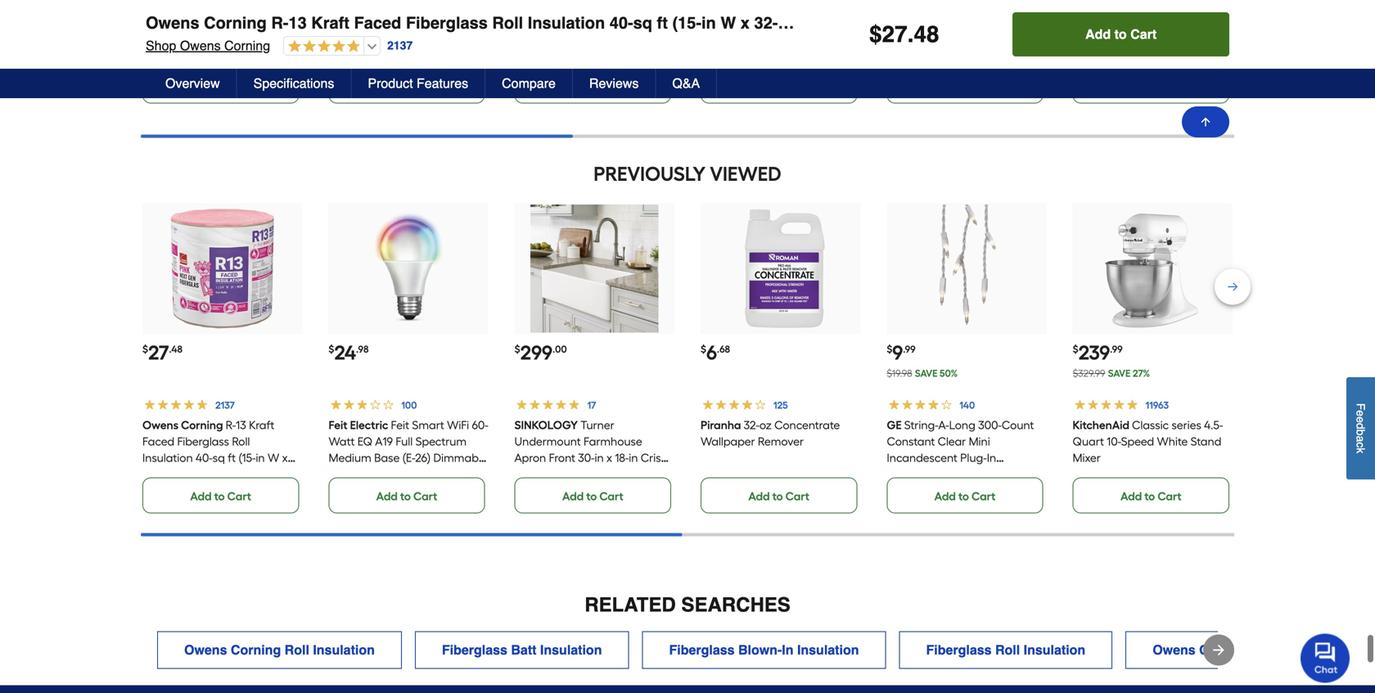 Task type: vqa. For each thing, say whether or not it's contained in the screenshot.


Task type: locate. For each thing, give the bounding box(es) containing it.
4- up strand
[[558, 8, 568, 22]]

sheetrock
[[701, 8, 766, 22]]

drywall inside 1/2-in x 4-ft x 8-ft regular drywall panel
[[371, 24, 410, 38]]

1 list item from the left
[[142, 0, 302, 103]]

0 horizontal spatial .99
[[903, 343, 916, 355]]

add for list item containing certainteed
[[376, 79, 398, 93]]

1 feit from the left
[[329, 418, 347, 432]]

1 horizontal spatial r-
[[271, 14, 288, 32]]

.98
[[356, 343, 369, 355]]

smart down medium
[[329, 467, 361, 481]]

drywall down (s)
[[887, 41, 925, 55]]

owens inside 27 list item
[[142, 418, 179, 432]]

joint down premixed
[[928, 41, 951, 55]]

1 horizontal spatial pack)
[[1118, 41, 1147, 55]]

1 horizontal spatial sq
[[633, 14, 652, 32]]

owens for owens corning batt insulation
[[1153, 642, 1196, 658]]

1 vertical spatial smart
[[329, 467, 361, 481]]

x right "1/2-"
[[454, 8, 460, 22]]

0 vertical spatial in
[[987, 451, 996, 465]]

7/16-in x 4-ft x 8-ft osb (oriented strand board) sheathing link inside list item
[[515, 8, 638, 55]]

save inside 9 list item
[[915, 367, 938, 379]]

1 vertical spatial faced
[[142, 435, 174, 448]]

wifi
[[447, 418, 469, 432]]

eq
[[357, 435, 372, 448]]

add to cart inside 299 list item
[[562, 489, 623, 503]]

owens corning r-13 kraft faced fiberglass roll insulation 40-sq ft (15-in w x 32-ft l) individual pack
[[146, 14, 933, 32]]

to for 239 list item
[[1145, 489, 1155, 503]]

13
[[288, 14, 307, 32], [236, 418, 246, 432]]

cart down r-13 kraft faced fiberglass roll insulation 40-sq ft (15-in w x 32-ft l) individual pack
[[227, 489, 251, 503]]

add to cart link down classic series 4.5- quart 10-speed white stand mixer
[[1073, 477, 1229, 513]]

to for list item containing certainteed
[[400, 79, 411, 93]]

1 horizontal spatial joint
[[928, 41, 951, 55]]

1 vertical spatial white
[[515, 467, 546, 481]]

0 vertical spatial joint
[[762, 24, 785, 38]]

40- inside r-13 kraft faced fiberglass roll insulation 40-sq ft (15-in w x 32-ft l) individual pack
[[196, 451, 213, 465]]

0 horizontal spatial individual
[[181, 467, 232, 481]]

0 vertical spatial smart
[[412, 418, 444, 432]]

overview button
[[149, 69, 237, 98]]

2 4.5-gallon (s) premixed all-purpose drywall joint compound link from the top
[[887, 8, 1041, 55]]

drywall down 1/4-
[[1154, 24, 1192, 38]]

kraft up 4.7 stars image
[[311, 14, 349, 32]]

4- for fir
[[173, 8, 183, 22]]

corning inside 'link'
[[1199, 642, 1249, 658]]

cart inside 6 list item
[[786, 489, 810, 503]]

8- inside 7/16-in x 4-ft x 8-ft osb (oriented strand board) sheathing
[[587, 8, 597, 22]]

1- right #6 at right
[[1151, 8, 1159, 22]]

2 batt from the left
[[1253, 642, 1279, 658]]

2 vertical spatial 32-
[[142, 467, 158, 481]]

sq down owens corning
[[213, 451, 225, 465]]

0 horizontal spatial white
[[515, 467, 546, 481]]

1 horizontal spatial in
[[987, 451, 996, 465]]

1 horizontal spatial 4-
[[433, 8, 444, 22]]

1 vertical spatial in
[[782, 642, 794, 658]]

feit electric
[[329, 418, 388, 432]]

1 horizontal spatial save
[[1108, 367, 1131, 379]]

0 horizontal spatial drywall
[[371, 24, 410, 38]]

1 4.5-gallon (s) premixed all-purpose drywall joint compound link from the top
[[887, 0, 1047, 56]]

pack) down the thread
[[1118, 41, 1147, 55]]

solid
[[734, 24, 759, 38]]

to inside 27 list item
[[214, 489, 225, 503]]

1 vertical spatial pack)
[[454, 467, 483, 481]]

add to cart down the light
[[376, 489, 437, 503]]

0 horizontal spatial 27
[[148, 341, 169, 365]]

to right 'sink'
[[586, 489, 597, 503]]

$ left .68
[[701, 343, 706, 355]]

1 horizontal spatial faced
[[354, 14, 401, 32]]

individual
[[813, 14, 890, 32], [181, 467, 232, 481]]

all-
[[952, 24, 968, 38]]

owens for owens corning r-13 kraft faced fiberglass roll insulation 40-sq ft (15-in w x 32-ft l) individual pack
[[146, 14, 199, 32]]

add down fireclay
[[562, 489, 584, 503]]

0 vertical spatial white
[[1157, 435, 1188, 448]]

4.5- inside classic series 4.5- quart 10-speed white stand mixer
[[1204, 418, 1223, 432]]

2.0625-in x 250-ft solid joint tape
[[701, 8, 857, 38]]

$ 299 .00
[[515, 341, 567, 365]]

1- down coarse
[[1073, 41, 1081, 55]]

to inside 299 list item
[[586, 489, 597, 503]]

2 .99 from the left
[[1110, 343, 1123, 355]]

previously viewed
[[594, 162, 781, 186]]

fiberglass batt insulation link
[[415, 631, 629, 669]]

individual down owens corning
[[181, 467, 232, 481]]

e
[[1354, 410, 1367, 417], [1354, 417, 1367, 423]]

.99 inside $ 239 .99
[[1110, 343, 1123, 355]]

mini
[[969, 435, 990, 448]]

27 up owens corning
[[148, 341, 169, 365]]

add to cart link for sinkology
[[515, 477, 671, 513]]

$ left .48
[[142, 343, 148, 355]]

blown-
[[738, 642, 782, 658]]

cart for 27 list item
[[227, 489, 251, 503]]

sheathing
[[515, 41, 568, 55]]

cart down single
[[599, 489, 623, 503]]

add for 239 list item
[[1121, 489, 1142, 503]]

1 horizontal spatial white
[[1157, 435, 1188, 448]]

save for 239
[[1108, 367, 1131, 379]]

add to cart down shop owens corning
[[190, 79, 251, 93]]

26)
[[415, 451, 431, 465]]

bowl
[[625, 467, 649, 481]]

sq inside r-13 kraft faced fiberglass roll insulation 40-sq ft (15-in w x 32-ft l) individual pack
[[213, 451, 225, 465]]

to down remover
[[772, 489, 783, 503]]

add to cart down classic series 4.5- quart 10-speed white stand mixer
[[1121, 489, 1182, 503]]

add
[[1085, 27, 1111, 42], [190, 79, 212, 93], [376, 79, 398, 93], [562, 79, 584, 93], [190, 489, 212, 503], [376, 489, 398, 503], [562, 489, 584, 503], [748, 489, 770, 503], [934, 489, 956, 503], [1121, 489, 1142, 503]]

add down remover
[[748, 489, 770, 503]]

299 list item
[[515, 203, 674, 513]]

add to cart for '24' list item
[[376, 489, 437, 503]]

add for list item containing 2-in x 4-in x 96-in spruce pine fir kiln-dried stud
[[190, 79, 212, 93]]

x inside r-13 kraft faced fiberglass roll insulation 40-sq ft (15-in w x 32-ft l) individual pack
[[282, 451, 288, 465]]

string-a-long 300-count constant clear mini incandescent plug-in christmas icicle lights
[[887, 418, 1034, 481]]

$ inside $ 239 .99
[[1073, 343, 1079, 355]]

0 vertical spatial kraft
[[311, 14, 349, 32]]

2 4- from the left
[[433, 8, 444, 22]]

kitchen
[[515, 484, 553, 498]]

compare
[[502, 76, 556, 91]]

joint
[[762, 24, 785, 38], [928, 41, 951, 55]]

4- inside 1/2-in x 4-ft x 8-ft regular drywall panel
[[433, 8, 444, 22]]

0 horizontal spatial r-
[[226, 418, 236, 432]]

add to cart link inside '24' list item
[[329, 477, 485, 513]]

add inside 299 list item
[[562, 489, 584, 503]]

1 horizontal spatial l)
[[793, 14, 809, 32]]

add to cart link inside 299 list item
[[515, 477, 671, 513]]

1 horizontal spatial (15-
[[672, 14, 701, 32]]

in inside r-13 kraft faced fiberglass roll insulation 40-sq ft (15-in w x 32-ft l) individual pack
[[256, 451, 265, 465]]

1 horizontal spatial drywall
[[887, 41, 925, 55]]

40- down owens corning
[[196, 451, 213, 465]]

5 list item from the left
[[1073, 0, 1233, 103]]

cart for '24' list item
[[413, 489, 437, 503]]

27 inside list item
[[148, 341, 169, 365]]

2 list item from the left
[[329, 0, 488, 103]]

owens corning roll insulation link
[[157, 631, 402, 669]]

3 4- from the left
[[558, 8, 568, 22]]

wallpaper
[[701, 435, 755, 448]]

list item
[[142, 0, 302, 103], [329, 0, 488, 103], [515, 0, 674, 103], [701, 0, 861, 103], [1073, 0, 1233, 103]]

add down speed
[[1121, 489, 1142, 503]]

1 vertical spatial w
[[268, 451, 279, 465]]

cart inside 9 list item
[[972, 489, 996, 503]]

13 up 4.7 stars image
[[288, 14, 307, 32]]

0 horizontal spatial sq
[[213, 451, 225, 465]]

save left 50% on the right bottom
[[915, 367, 938, 379]]

owens
[[146, 14, 199, 32], [180, 38, 221, 53], [142, 418, 179, 432], [184, 642, 227, 658], [1153, 642, 1196, 658]]

add to cart down single
[[562, 489, 623, 503]]

smart up "spectrum"
[[412, 418, 444, 432]]

2-in x 4-in x 96-in spruce pine fir kiln-dried stud link
[[142, 0, 302, 56], [142, 8, 292, 38]]

x inside turner undermount farmhouse apron front 30-in x 18-in crisp white fireclay single bowl kitchen sink
[[607, 451, 612, 465]]

1 horizontal spatial 4.5-
[[1204, 418, 1223, 432]]

0 vertical spatial l)
[[793, 14, 809, 32]]

$ for $ 239 .99
[[1073, 343, 1079, 355]]

cart inside add to cart button
[[1131, 27, 1157, 42]]

cart down lights
[[972, 489, 996, 503]]

1 vertical spatial 32-
[[744, 418, 760, 432]]

1 8- from the left
[[463, 8, 473, 22]]

32- inside r-13 kraft faced fiberglass roll insulation 40-sq ft (15-in w x 32-ft l) individual pack
[[142, 467, 158, 481]]

to left the 'features'
[[400, 79, 411, 93]]

add to cart for 239 list item
[[1121, 489, 1182, 503]]

0 horizontal spatial joint
[[762, 24, 785, 38]]

to inside 6 list item
[[772, 489, 783, 503]]

$ inside $ 24 .98
[[329, 343, 334, 355]]

add to cart down r-13 kraft faced fiberglass roll insulation 40-sq ft (15-in w x 32-ft l) individual pack
[[190, 489, 251, 503]]

0 vertical spatial w
[[721, 14, 736, 32]]

8- left 7/16-
[[463, 8, 473, 22]]

list item containing fas-n-tite
[[1073, 0, 1233, 103]]

add for 299 list item
[[562, 489, 584, 503]]

2 7/16-in x 4-ft x 8-ft osb (oriented strand board) sheathing link from the top
[[515, 8, 638, 55]]

owens corning r-13 kraft faced fiberglass roll insulation 40-sq ft (15-in w x 32-ft l) individual pack image
[[158, 205, 286, 333]]

to for '24' list item
[[400, 489, 411, 503]]

1 vertical spatial joint
[[928, 41, 951, 55]]

corning for owens corning
[[181, 418, 223, 432]]

0 vertical spatial 4.5-
[[988, 8, 1007, 22]]

add to cart link
[[142, 67, 299, 103], [329, 67, 485, 103], [515, 67, 671, 103], [142, 477, 299, 513], [329, 477, 485, 513], [515, 477, 671, 513], [701, 477, 857, 513], [887, 477, 1043, 513], [1073, 477, 1229, 513]]

$ inside $ 6 .68
[[701, 343, 706, 355]]

add to cart inside 6 list item
[[748, 489, 810, 503]]

r- right spruce
[[271, 14, 288, 32]]

cart inside '24' list item
[[413, 489, 437, 503]]

0 horizontal spatial 40-
[[196, 451, 213, 465]]

add to cart link for ge
[[887, 477, 1043, 513]]

feit for smart
[[391, 418, 409, 432]]

a19
[[375, 435, 393, 448]]

features
[[417, 76, 468, 91]]

cart right product
[[413, 79, 437, 93]]

joint down brand
[[762, 24, 785, 38]]

cart for 299 list item
[[599, 489, 623, 503]]

1 horizontal spatial 27
[[882, 21, 908, 47]]

to inside 9 list item
[[958, 489, 969, 503]]

save inside 239 list item
[[1108, 367, 1131, 379]]

insulation
[[528, 14, 605, 32], [142, 451, 193, 465], [313, 642, 375, 658], [540, 642, 602, 658], [797, 642, 859, 658], [1024, 642, 1086, 658], [1282, 642, 1344, 658]]

1 horizontal spatial feit
[[391, 418, 409, 432]]

corning inside 27 list item
[[181, 418, 223, 432]]

1 vertical spatial 13
[[236, 418, 246, 432]]

to inside 239 list item
[[1145, 489, 1155, 503]]

1 horizontal spatial 8-
[[587, 8, 597, 22]]

1 vertical spatial l)
[[169, 467, 179, 481]]

cart inside 299 list item
[[599, 489, 623, 503]]

1 horizontal spatial pack
[[894, 14, 933, 32]]

1 horizontal spatial .99
[[1110, 343, 1123, 355]]

individual left .
[[813, 14, 890, 32]]

0 horizontal spatial w
[[268, 451, 279, 465]]

4 list item from the left
[[701, 0, 861, 103]]

to for 6 list item
[[772, 489, 783, 503]]

l)
[[793, 14, 809, 32], [169, 467, 179, 481]]

x right 250-
[[741, 14, 750, 32]]

0 vertical spatial pack)
[[1118, 41, 1147, 55]]

0 horizontal spatial 4.5-
[[988, 8, 1007, 22]]

1 vertical spatial sq
[[213, 451, 225, 465]]

to inside '24' list item
[[400, 489, 411, 503]]

r- right owens corning
[[226, 418, 236, 432]]

cart for list item containing certainteed
[[413, 79, 437, 93]]

drywall
[[371, 24, 410, 38], [1154, 24, 1192, 38], [887, 41, 925, 55]]

cart
[[1131, 27, 1157, 42], [227, 79, 251, 93], [413, 79, 437, 93], [599, 79, 623, 93], [227, 489, 251, 503], [413, 489, 437, 503], [599, 489, 623, 503], [786, 489, 810, 503], [972, 489, 996, 503], [1158, 489, 1182, 503]]

add to cart link inside 239 list item
[[1073, 477, 1229, 513]]

lights
[[972, 467, 1003, 481]]

27 left 48
[[882, 21, 908, 47]]

arrow right image
[[1211, 642, 1227, 658]]

to down the light
[[400, 489, 411, 503]]

239
[[1079, 341, 1110, 365]]

1 vertical spatial 40-
[[196, 451, 213, 465]]

certainteed
[[329, 8, 392, 22]]

8- up strand
[[587, 8, 597, 22]]

cart down remover
[[786, 489, 810, 503]]

$ for $ 27 .48
[[142, 343, 148, 355]]

$ inside $ 27 .48
[[142, 343, 148, 355]]

0 horizontal spatial kraft
[[249, 418, 274, 432]]

1 vertical spatial (15-
[[238, 451, 256, 465]]

add inside 9 list item
[[934, 489, 956, 503]]

0 horizontal spatial pack
[[235, 467, 260, 481]]

list item containing sheetrock brand
[[701, 0, 861, 103]]

fiberglass blown-in insulation link
[[642, 631, 886, 669]]

3 list item from the left
[[515, 0, 674, 103]]

to
[[1115, 27, 1127, 42], [214, 79, 225, 93], [400, 79, 411, 93], [586, 79, 597, 93], [214, 489, 225, 503], [400, 489, 411, 503], [586, 489, 597, 503], [772, 489, 783, 503], [958, 489, 969, 503], [1145, 489, 1155, 503]]

4- inside 7/16-in x 4-ft x 8-ft osb (oriented strand board) sheathing
[[558, 8, 568, 22]]

add inside 27 list item
[[190, 489, 212, 503]]

2137
[[387, 39, 413, 52]]

to down r-13 kraft faced fiberglass roll insulation 40-sq ft (15-in w x 32-ft l) individual pack
[[214, 489, 225, 503]]

add to cart for 27 list item
[[190, 489, 251, 503]]

owens inside 'link'
[[1153, 642, 1196, 658]]

insulation inside r-13 kraft faced fiberglass roll insulation 40-sq ft (15-in w x 32-ft l) individual pack
[[142, 451, 193, 465]]

add inside 6 list item
[[748, 489, 770, 503]]

1 save from the left
[[915, 367, 938, 379]]

feit up full
[[391, 418, 409, 432]]

2 feit from the left
[[391, 418, 409, 432]]

(15- inside r-13 kraft faced fiberglass roll insulation 40-sq ft (15-in w x 32-ft l) individual pack
[[238, 451, 256, 465]]

corning for owens corning batt insulation
[[1199, 642, 1249, 658]]

0 vertical spatial faced
[[354, 14, 401, 32]]

0 horizontal spatial 1-
[[1073, 41, 1081, 55]]

1 vertical spatial pack
[[235, 467, 260, 481]]

add to cart down icicle
[[934, 489, 996, 503]]

add for list item containing 7/16-in x 4-ft x 8-ft osb (oriented strand board) sheathing
[[562, 79, 584, 93]]

2 horizontal spatial drywall
[[1154, 24, 1192, 38]]

$ left .98
[[329, 343, 334, 355]]

0 horizontal spatial 13
[[236, 418, 246, 432]]

$ up $19.98
[[887, 343, 892, 355]]

to for list item containing 2-in x 4-in x 96-in spruce pine fir kiln-dried stud
[[214, 79, 225, 93]]

$19.98
[[887, 367, 912, 379]]

add to cart link inside 6 list item
[[701, 477, 857, 513]]

medium
[[329, 451, 371, 465]]

cart right overview
[[227, 79, 251, 93]]

add to cart for list item containing 2-in x 4-in x 96-in spruce pine fir kiln-dried stud
[[190, 79, 251, 93]]

fiberglass for fiberglass batt insulation
[[442, 642, 507, 658]]

in down searches
[[782, 642, 794, 658]]

full
[[396, 435, 413, 448]]

1 vertical spatial 1-
[[1073, 41, 1081, 55]]

roll
[[492, 14, 523, 32], [232, 435, 250, 448], [285, 642, 309, 658], [995, 642, 1020, 658]]

13 inside r-13 kraft faced fiberglass roll insulation 40-sq ft (15-in w x 32-ft l) individual pack
[[236, 418, 246, 432]]

$ 27 . 48
[[869, 21, 939, 47]]

cart inside 239 list item
[[1158, 489, 1182, 503]]

1 horizontal spatial batt
[[1253, 642, 1279, 658]]

40- right strand
[[610, 14, 633, 32]]

4- up kiln-
[[173, 8, 183, 22]]

2 horizontal spatial 4-
[[558, 8, 568, 22]]

2-in x 4-in x 96-in spruce pine fir kiln-dried stud link inside list item
[[142, 8, 292, 38]]

x up strand
[[579, 8, 584, 22]]

2 8- from the left
[[587, 8, 597, 22]]

1 horizontal spatial 40-
[[610, 14, 633, 32]]

add to cart inside 27 list item
[[190, 489, 251, 503]]

corning inside "link"
[[231, 642, 281, 658]]

faced down owens corning
[[142, 435, 174, 448]]

0 horizontal spatial smart
[[329, 467, 361, 481]]

$ inside $ 9 .99
[[887, 343, 892, 355]]

0 horizontal spatial 8-
[[463, 8, 473, 22]]

add to cart link down remover
[[701, 477, 857, 513]]

owens for owens corning roll insulation
[[184, 642, 227, 658]]

add to cart down 2137
[[376, 79, 437, 93]]

b
[[1354, 430, 1367, 436]]

1 horizontal spatial smart
[[412, 418, 444, 432]]

x left 96-
[[195, 8, 200, 22]]

faced up 2137
[[354, 14, 401, 32]]

2-in x 4-in x 96-in spruce pine fir kiln-dried stud
[[142, 8, 292, 38]]

cart down the bulb
[[413, 489, 437, 503]]

add to cart for list item containing 7/16-in x 4-ft x 8-ft osb (oriented strand board) sheathing
[[562, 79, 623, 93]]

sinkology
[[515, 418, 578, 432]]

0 horizontal spatial l)
[[169, 467, 179, 481]]

0 horizontal spatial (15-
[[238, 451, 256, 465]]

x left medium
[[282, 451, 288, 465]]

add down the light
[[376, 489, 398, 503]]

smart
[[412, 418, 444, 432], [329, 467, 361, 481]]

$ for $ 9 .99
[[887, 343, 892, 355]]

8- inside 1/2-in x 4-ft x 8-ft regular drywall panel
[[463, 8, 473, 22]]

0 horizontal spatial feit
[[329, 418, 347, 432]]

1 4- from the left
[[173, 8, 183, 22]]

cart down board)
[[599, 79, 623, 93]]

kraft right owens corning
[[249, 418, 274, 432]]

ft
[[444, 8, 452, 22], [473, 8, 481, 22], [568, 8, 576, 22], [597, 8, 605, 22], [657, 14, 668, 32], [778, 14, 789, 32], [723, 24, 731, 38], [228, 451, 236, 465], [158, 467, 166, 481]]

0 horizontal spatial save
[[915, 367, 938, 379]]

corning for owens corning r-13 kraft faced fiberglass roll insulation 40-sq ft (15-in w x 32-ft l) individual pack
[[204, 14, 267, 32]]

add to cart inside '24' list item
[[376, 489, 437, 503]]

4.5- up stand
[[1204, 418, 1223, 432]]

.99 for 239
[[1110, 343, 1123, 355]]

to down strand
[[586, 79, 597, 93]]

in up lights
[[987, 451, 996, 465]]

owens inside "link"
[[184, 642, 227, 658]]

48
[[914, 21, 939, 47]]

roll inside "link"
[[285, 642, 309, 658]]

bugle
[[1189, 8, 1218, 22]]

dimmable
[[433, 451, 487, 465]]

4- up "panel" on the left
[[433, 8, 444, 22]]

corning for owens corning roll insulation
[[231, 642, 281, 658]]

piranha 32-oz concentrate wallpaper remover image
[[717, 205, 845, 333]]

cart for 6 list item
[[786, 489, 810, 503]]

sq right osb
[[633, 14, 652, 32]]

tite
[[1104, 8, 1124, 22]]

x left 18-
[[607, 451, 612, 465]]

screws
[[1195, 24, 1232, 38]]

x inside #6 x 1-1/4-in bugle coarse thread drywall screws 1-lb (245-pack)
[[1143, 8, 1148, 22]]

0 vertical spatial 1-
[[1151, 8, 1159, 22]]

0 horizontal spatial batt
[[511, 642, 537, 658]]

add to cart inside 239 list item
[[1121, 489, 1182, 503]]

1/2-
[[395, 8, 413, 22]]

1 horizontal spatial 13
[[288, 14, 307, 32]]

feit smart wifi 60- watt eq a19 full spectrum medium base (e-26) dimmable smart led light bulb (3-pack)
[[329, 418, 488, 481]]

to down classic series 4.5- quart 10-speed white stand mixer
[[1145, 489, 1155, 503]]

1 2-in x 4-in x 96-in spruce pine fir kiln-dried stud link from the top
[[142, 0, 302, 56]]

$ inside $ 299 .00
[[515, 343, 520, 355]]

add to cart link down owens corning
[[142, 477, 299, 513]]

feit electric feit smart wifi 60-watt eq a19 full spectrum medium base (e-26) dimmable smart led light bulb (3-pack) image
[[344, 205, 472, 333]]

1 horizontal spatial 1-
[[1151, 8, 1159, 22]]

add to cart down strand
[[562, 79, 623, 93]]

4- inside '2-in x 4-in x 96-in spruce pine fir kiln-dried stud'
[[173, 8, 183, 22]]

27 list item
[[142, 203, 302, 513]]

add down r-13 kraft faced fiberglass roll insulation 40-sq ft (15-in w x 32-ft l) individual pack
[[190, 489, 212, 503]]

thread
[[1113, 24, 1151, 38]]

.99 up $19.98
[[903, 343, 916, 355]]

2 2-in x 4-in x 96-in spruce pine fir kiln-dried stud link from the top
[[142, 8, 292, 38]]

$ for $ 27 . 48
[[869, 21, 882, 47]]

.99 for 9
[[903, 343, 916, 355]]

1 vertical spatial r-
[[226, 418, 236, 432]]

in inside the 2.0625-in x 250-ft solid joint tape
[[840, 8, 849, 22]]

1 vertical spatial 4.5-
[[1204, 418, 1223, 432]]

fiberglass roll insulation link
[[899, 631, 1113, 669]]

add to cart link inside 27 list item
[[142, 477, 299, 513]]

add to cart link down (e-
[[329, 477, 485, 513]]

.99 up $329.99 save 27%
[[1110, 343, 1123, 355]]

.99
[[903, 343, 916, 355], [1110, 343, 1123, 355]]

add inside 239 list item
[[1121, 489, 1142, 503]]

white inside classic series 4.5- quart 10-speed white stand mixer
[[1157, 435, 1188, 448]]

add to cart link down "30-"
[[515, 477, 671, 513]]

$
[[869, 21, 882, 47], [142, 343, 148, 355], [329, 343, 334, 355], [515, 343, 520, 355], [701, 343, 706, 355], [887, 343, 892, 355], [1073, 343, 1079, 355]]

add for 6 list item
[[748, 489, 770, 503]]

1 vertical spatial 27
[[148, 341, 169, 365]]

feit up watt
[[329, 418, 347, 432]]

50%
[[940, 367, 958, 379]]

0 horizontal spatial 4-
[[173, 8, 183, 22]]

$ left '.00'
[[515, 343, 520, 355]]

add down 2137
[[376, 79, 398, 93]]

concentrate
[[774, 418, 840, 432]]

0 vertical spatial sq
[[633, 14, 652, 32]]

add left reviews
[[562, 79, 584, 93]]

cart inside 27 list item
[[227, 489, 251, 503]]

add down fas-n-tite
[[1085, 27, 1111, 42]]

add to cart link inside 9 list item
[[887, 477, 1043, 513]]

drywall inside #6 x 1-1/4-in bugle coarse thread drywall screws 1-lb (245-pack)
[[1154, 24, 1192, 38]]

0 vertical spatial 27
[[882, 21, 908, 47]]

cart for list item containing 7/16-in x 4-ft x 8-ft osb (oriented strand board) sheathing
[[599, 79, 623, 93]]

r- inside r-13 kraft faced fiberglass roll insulation 40-sq ft (15-in w x 32-ft l) individual pack
[[226, 418, 236, 432]]

1 vertical spatial individual
[[181, 467, 232, 481]]

0 horizontal spatial pack)
[[454, 467, 483, 481]]

0 vertical spatial individual
[[813, 14, 890, 32]]

to down icicle
[[958, 489, 969, 503]]

0 vertical spatial pack
[[894, 14, 933, 32]]

pack) inside #6 x 1-1/4-in bugle coarse thread drywall screws 1-lb (245-pack)
[[1118, 41, 1147, 55]]

0 horizontal spatial faced
[[142, 435, 174, 448]]

1 vertical spatial kraft
[[249, 418, 274, 432]]

4-
[[173, 8, 183, 22], [433, 8, 444, 22], [558, 8, 568, 22]]

1 batt from the left
[[511, 642, 537, 658]]

4.5-gallon (s) premixed all-purpose drywall joint compound link inside list item
[[887, 8, 1041, 55]]

to down the "tite"
[[1115, 27, 1127, 42]]

x right #6 at right
[[1143, 8, 1148, 22]]

27
[[882, 21, 908, 47], [148, 341, 169, 365]]

add inside '24' list item
[[376, 489, 398, 503]]

in
[[987, 451, 996, 465], [782, 642, 794, 658]]

add to cart for 6 list item
[[748, 489, 810, 503]]

4- for panel
[[433, 8, 444, 22]]

cart for 239 list item
[[1158, 489, 1182, 503]]

board)
[[604, 24, 638, 38]]

2 save from the left
[[1108, 367, 1131, 379]]

4.5- up purpose
[[988, 8, 1007, 22]]

previously viewed heading
[[141, 157, 1234, 190]]

x up (oriented
[[549, 8, 555, 22]]

add to cart down remover
[[748, 489, 810, 503]]

add down icicle
[[934, 489, 956, 503]]

white down series
[[1157, 435, 1188, 448]]

farmhouse
[[584, 435, 642, 448]]

fiberglass inside 'link'
[[926, 642, 992, 658]]

add to cart inside 9 list item
[[934, 489, 996, 503]]

1 horizontal spatial w
[[721, 14, 736, 32]]

batt
[[511, 642, 537, 658], [1253, 642, 1279, 658]]

e up b
[[1354, 417, 1367, 423]]

add down shop owens corning
[[190, 79, 212, 93]]

cart down #6 at right
[[1131, 27, 1157, 42]]

1 .99 from the left
[[903, 343, 916, 355]]

turner
[[581, 418, 615, 432]]

0 vertical spatial 32-
[[754, 14, 778, 32]]

$ up '$329.99'
[[1073, 343, 1079, 355]]

0 vertical spatial 13
[[288, 14, 307, 32]]



Task type: describe. For each thing, give the bounding box(es) containing it.
q&a
[[672, 76, 700, 91]]

add to cart link down 2137
[[329, 67, 485, 103]]

0 vertical spatial 40-
[[610, 14, 633, 32]]

fiberglass for fiberglass blown-in insulation
[[669, 642, 735, 658]]

$ for $ 6 .68
[[701, 343, 706, 355]]

list item containing 7/16-in x 4-ft x 8-ft osb (oriented strand board) sheathing
[[515, 0, 674, 103]]

previously
[[594, 162, 706, 186]]

brand
[[768, 8, 799, 22]]

watt
[[329, 435, 355, 448]]

ge
[[887, 418, 902, 432]]

ft inside the 2.0625-in x 250-ft solid joint tape
[[723, 24, 731, 38]]

q&a button
[[656, 69, 717, 98]]

0 horizontal spatial in
[[782, 642, 794, 658]]

0 vertical spatial (15-
[[672, 14, 701, 32]]

series
[[1172, 418, 1202, 432]]

fiberglass for fiberglass roll insulation
[[926, 642, 992, 658]]

ge string-a-long 300-count constant clear mini incandescent plug-in christmas icicle lights image
[[903, 205, 1031, 333]]

4- for strand
[[558, 8, 568, 22]]

chat invite button image
[[1301, 633, 1351, 683]]

fiberglass inside r-13 kraft faced fiberglass roll insulation 40-sq ft (15-in w x 32-ft l) individual pack
[[177, 435, 229, 448]]

roll inside r-13 kraft faced fiberglass roll insulation 40-sq ft (15-in w x 32-ft l) individual pack
[[232, 435, 250, 448]]

joint inside 4.5-gallon (s) premixed all-purpose drywall joint compound
[[928, 41, 951, 55]]

to for 27 list item
[[214, 489, 225, 503]]

$19.98 save 50%
[[887, 367, 958, 379]]

4.7 stars image
[[284, 39, 360, 54]]

remover
[[758, 435, 804, 448]]

in inside 1/2-in x 4-ft x 8-ft regular drywall panel
[[413, 8, 422, 22]]

239 list item
[[1073, 203, 1233, 513]]

32- inside 32-oz concentrate wallpaper remover
[[744, 418, 760, 432]]

300-
[[978, 418, 1002, 432]]

1/4-
[[1159, 8, 1177, 22]]

add to cart link for piranha
[[701, 477, 857, 513]]

8- for strand
[[587, 8, 597, 22]]

add for 27 list item
[[190, 489, 212, 503]]

add to cart button
[[1013, 12, 1229, 56]]

250-
[[701, 24, 723, 38]]

cart for 9 list item
[[972, 489, 996, 503]]

add to cart for 299 list item
[[562, 489, 623, 503]]

osb
[[608, 8, 630, 22]]

2-
[[142, 8, 152, 22]]

bulb
[[415, 467, 439, 481]]

shop
[[146, 38, 176, 53]]

1 e from the top
[[1354, 410, 1367, 417]]

add to cart link down strand
[[515, 67, 671, 103]]

list item containing 2-in x 4-in x 96-in spruce pine fir kiln-dried stud
[[142, 0, 302, 103]]

30-
[[578, 451, 595, 465]]

pack inside r-13 kraft faced fiberglass roll insulation 40-sq ft (15-in w x 32-ft l) individual pack
[[235, 467, 260, 481]]

4.5- inside 4.5-gallon (s) premixed all-purpose drywall joint compound
[[988, 8, 1007, 22]]

in inside #6 x 1-1/4-in bugle coarse thread drywall screws 1-lb (245-pack)
[[1177, 8, 1186, 22]]

owens for owens corning
[[142, 418, 179, 432]]

24 list item
[[329, 203, 488, 513]]

tape
[[788, 24, 814, 38]]

8- for panel
[[463, 8, 473, 22]]

.48
[[169, 343, 182, 355]]

feit for electric
[[329, 418, 347, 432]]

coarse
[[1073, 24, 1110, 38]]

to for 299 list item
[[586, 489, 597, 503]]

to for 9 list item
[[958, 489, 969, 503]]

oz
[[759, 418, 772, 432]]

7/16-
[[515, 8, 538, 22]]

overview
[[165, 76, 220, 91]]

add to cart for 9 list item
[[934, 489, 996, 503]]

#6 x 1-1/4-in bugle coarse thread drywall screws 1-lb (245-pack)
[[1073, 8, 1232, 55]]

turner undermount farmhouse apron front 30-in x 18-in crisp white fireclay single bowl kitchen sink
[[515, 418, 668, 498]]

mixer
[[1073, 451, 1101, 465]]

24
[[334, 341, 356, 365]]

product features button
[[351, 69, 485, 98]]

0 vertical spatial r-
[[271, 14, 288, 32]]

led
[[364, 467, 384, 481]]

to for list item containing 7/16-in x 4-ft x 8-ft osb (oriented strand board) sheathing
[[586, 79, 597, 93]]

string-
[[904, 418, 938, 432]]

list item containing certainteed
[[329, 0, 488, 103]]

save for 9
[[915, 367, 938, 379]]

reviews button
[[573, 69, 656, 98]]

lb
[[1081, 41, 1090, 55]]

joint inside the 2.0625-in x 250-ft solid joint tape
[[762, 24, 785, 38]]

undermount
[[515, 435, 581, 448]]

27 for .48
[[148, 341, 169, 365]]

arrow up image
[[1199, 115, 1212, 129]]

$329.99 save 27%
[[1073, 367, 1150, 379]]

cart for list item containing 2-in x 4-in x 96-in spruce pine fir kiln-dried stud
[[227, 79, 251, 93]]

$ 27 .48
[[142, 341, 182, 365]]

quart
[[1073, 435, 1104, 448]]

kitchenaid classic series 4.5-quart 10-speed white stand mixer image
[[1089, 205, 1217, 333]]

9 list item
[[887, 203, 1047, 513]]

roll inside 'link'
[[995, 642, 1020, 658]]

add to cart link down shop owens corning
[[142, 67, 299, 103]]

icicle
[[943, 467, 969, 481]]

base
[[374, 451, 400, 465]]

owens corning batt insulation
[[1153, 642, 1344, 658]]

$ for $ 299 .00
[[515, 343, 520, 355]]

add inside button
[[1085, 27, 1111, 42]]

27 for .
[[882, 21, 908, 47]]

fas-
[[1073, 8, 1095, 22]]

in inside string-a-long 300-count constant clear mini incandescent plug-in christmas icicle lights
[[987, 451, 996, 465]]

plug-
[[960, 451, 987, 465]]

4.5-gallon (s) premixed all-purpose drywall joint compound
[[887, 8, 1041, 55]]

299
[[520, 341, 553, 365]]

(oriented
[[515, 24, 563, 38]]

n-
[[1095, 8, 1104, 22]]

32-oz concentrate wallpaper remover
[[701, 418, 840, 448]]

fiberglass roll insulation
[[926, 642, 1086, 658]]

piranha
[[701, 418, 741, 432]]

2 e from the top
[[1354, 417, 1367, 423]]

w inside r-13 kraft faced fiberglass roll insulation 40-sq ft (15-in w x 32-ft l) individual pack
[[268, 451, 279, 465]]

insulation inside "link"
[[313, 642, 375, 658]]

long
[[949, 418, 975, 432]]

r-13 kraft faced fiberglass roll insulation 40-sq ft (15-in w x 32-ft l) individual pack
[[142, 418, 288, 481]]

searches
[[681, 594, 791, 616]]

6 list item
[[701, 203, 861, 513]]

add to cart inside button
[[1085, 27, 1157, 42]]

4.5-gallon (s) premixed all-purpose drywall joint compound list item
[[887, 0, 1047, 103]]

1 horizontal spatial individual
[[813, 14, 890, 32]]

x up "panel" on the left
[[425, 8, 431, 22]]

x inside the 2.0625-in x 250-ft solid joint tape
[[851, 8, 857, 22]]

add to cart link for feit electric
[[329, 477, 485, 513]]

purpose
[[968, 24, 1012, 38]]

1/2-in x 4-ft x 8-ft regular drywall panel
[[329, 8, 481, 38]]

kitchenaid
[[1073, 418, 1130, 432]]

pack) inside feit smart wifi 60- watt eq a19 full spectrum medium base (e-26) dimmable smart led light bulb (3-pack)
[[454, 467, 483, 481]]

x up kiln-
[[164, 8, 170, 22]]

electric
[[350, 418, 388, 432]]

apron
[[515, 451, 546, 465]]

1 horizontal spatial kraft
[[311, 14, 349, 32]]

specifications
[[253, 76, 334, 91]]

$ 6 .68
[[701, 341, 730, 365]]

spruce
[[231, 8, 267, 22]]

faced inside r-13 kraft faced fiberglass roll insulation 40-sq ft (15-in w x 32-ft l) individual pack
[[142, 435, 174, 448]]

f e e d b a c k button
[[1346, 377, 1375, 480]]

front
[[549, 451, 575, 465]]

l) inside r-13 kraft faced fiberglass roll insulation 40-sq ft (15-in w x 32-ft l) individual pack
[[169, 467, 179, 481]]

pine
[[270, 8, 292, 22]]

drywall inside 4.5-gallon (s) premixed all-purpose drywall joint compound
[[887, 41, 925, 55]]

a-
[[938, 418, 949, 432]]

in inside 7/16-in x 4-ft x 8-ft osb (oriented strand board) sheathing
[[538, 8, 547, 22]]

individual inside r-13 kraft faced fiberglass roll insulation 40-sq ft (15-in w x 32-ft l) individual pack
[[181, 467, 232, 481]]

add to cart link for kitchenaid
[[1073, 477, 1229, 513]]

count
[[1002, 418, 1034, 432]]

1 7/16-in x 4-ft x 8-ft osb (oriented strand board) sheathing link from the top
[[515, 0, 674, 56]]

kraft inside r-13 kraft faced fiberglass roll insulation 40-sq ft (15-in w x 32-ft l) individual pack
[[249, 418, 274, 432]]

fiberglass batt insulation
[[442, 642, 602, 658]]

c
[[1354, 442, 1367, 448]]

product features
[[368, 76, 468, 91]]

sinkology turner undermount farmhouse apron front 30-in x 18-in crisp white fireclay single bowl kitchen sink image
[[531, 205, 658, 333]]

$ 9 .99
[[887, 341, 916, 365]]

compound
[[954, 41, 1014, 55]]

stud
[[209, 24, 233, 38]]

9
[[892, 341, 903, 365]]

white inside turner undermount farmhouse apron front 30-in x 18-in crisp white fireclay single bowl kitchen sink
[[515, 467, 546, 481]]

constant
[[887, 435, 935, 448]]

add for '24' list item
[[376, 489, 398, 503]]

batt inside 'link'
[[1253, 642, 1279, 658]]

fireclay
[[548, 467, 588, 481]]

10-
[[1107, 435, 1121, 448]]

add for 9 list item
[[934, 489, 956, 503]]

d
[[1354, 423, 1367, 430]]

add to cart link for owens corning
[[142, 477, 299, 513]]

shop owens corning
[[146, 38, 270, 53]]

$ for $ 24 .98
[[329, 343, 334, 355]]

add to cart for list item containing certainteed
[[376, 79, 437, 93]]

2.0625-
[[802, 8, 840, 22]]

(245-
[[1093, 41, 1118, 55]]

compare button
[[485, 69, 573, 98]]

classic series 4.5- quart 10-speed white stand mixer
[[1073, 418, 1223, 465]]

christmas
[[887, 467, 940, 481]]

to inside button
[[1115, 27, 1127, 42]]



